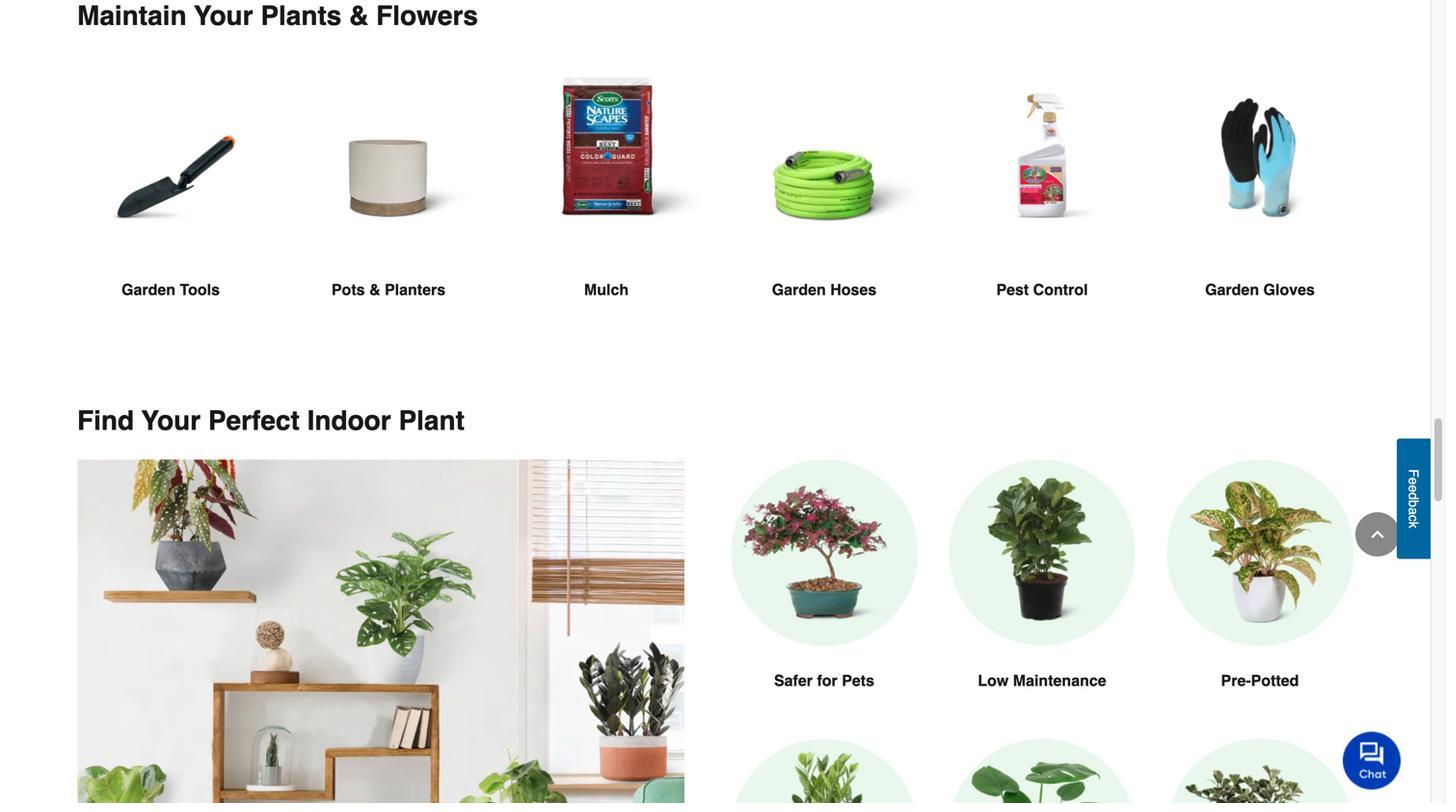 Task type: describe. For each thing, give the bounding box(es) containing it.
a low-light green plant in a black pot. image
[[731, 739, 918, 804]]

plants
[[261, 0, 342, 31]]

maintenance
[[1013, 672, 1106, 690]]

low maintenance link
[[949, 460, 1136, 739]]

gloves
[[1263, 281, 1315, 299]]

garden hoses link
[[731, 62, 918, 348]]

2 e from the top
[[1406, 485, 1421, 493]]

garden gloves
[[1205, 281, 1315, 299]]

pots
[[331, 281, 365, 299]]

a
[[1406, 508, 1421, 515]]

a black garden spade. image
[[77, 62, 264, 249]]

a bag of scotts nature scapes mulch. image
[[513, 62, 700, 248]]

safer
[[774, 672, 813, 690]]

indoor
[[307, 406, 391, 437]]

garden tools
[[121, 281, 220, 299]]

a low-maintenance green plant in a black pot. image
[[949, 460, 1136, 647]]

pre-potted
[[1221, 672, 1299, 690]]

b
[[1406, 500, 1421, 508]]

safer for pets
[[774, 672, 874, 690]]

garden for garden hoses
[[772, 281, 826, 299]]

garden gloves link
[[1166, 62, 1353, 348]]

garden for garden gloves
[[1205, 281, 1259, 299]]

pest
[[996, 281, 1029, 299]]

find
[[77, 406, 134, 437]]

scroll to top element
[[1355, 513, 1400, 557]]

a partial light green plant in a black pot. image
[[949, 739, 1136, 804]]

for
[[817, 672, 837, 690]]

plant
[[399, 406, 465, 437]]

a pair of black and blue garden gloves. image
[[1166, 62, 1353, 249]]

k
[[1406, 522, 1421, 529]]

perfect
[[208, 406, 300, 437]]

a direct light green plant in a black pot. image
[[1166, 739, 1353, 804]]

f e e d b a c k button
[[1397, 439, 1431, 559]]

planters
[[385, 281, 445, 299]]

pots & planters
[[331, 281, 445, 299]]

c
[[1406, 515, 1421, 522]]

low
[[978, 672, 1009, 690]]



Task type: locate. For each thing, give the bounding box(es) containing it.
garden inside 'link'
[[121, 281, 175, 299]]

chevron up image
[[1368, 525, 1387, 545]]

0 vertical spatial your
[[194, 0, 253, 31]]

hoses
[[830, 281, 877, 299]]

potted
[[1251, 672, 1299, 690]]

d
[[1406, 493, 1421, 500]]

your for find
[[141, 406, 201, 437]]

pre-
[[1221, 672, 1251, 690]]

mulch link
[[513, 62, 700, 348]]

f
[[1406, 470, 1421, 478]]

pre-potted link
[[1166, 460, 1353, 739]]

1 e from the top
[[1406, 478, 1421, 485]]

pest control
[[996, 281, 1088, 299]]

f e e d b a c k
[[1406, 470, 1421, 529]]

maintain
[[77, 0, 187, 31]]

a beige and tan planter. image
[[295, 62, 482, 248]]

garden left tools
[[121, 281, 175, 299]]

a bottle spray pest control. image
[[949, 62, 1136, 248]]

1 garden from the left
[[121, 281, 175, 299]]

& right pots
[[369, 281, 380, 299]]

garden tools link
[[77, 62, 264, 348]]

mulch
[[584, 281, 629, 299]]

e
[[1406, 478, 1421, 485], [1406, 485, 1421, 493]]

0 vertical spatial &
[[349, 0, 369, 31]]

garden left 'gloves'
[[1205, 281, 1259, 299]]

a bonsai tree in a blue pot. image
[[731, 460, 918, 647]]

your right find
[[141, 406, 201, 437]]

low maintenance
[[978, 672, 1106, 690]]

2 garden from the left
[[772, 281, 826, 299]]

chat invite button image
[[1343, 732, 1402, 791]]

e up d
[[1406, 478, 1421, 485]]

garden left hoses
[[772, 281, 826, 299]]

1 vertical spatial &
[[369, 281, 380, 299]]

garden
[[121, 281, 175, 299], [772, 281, 826, 299], [1205, 281, 1259, 299]]

safer for pets link
[[731, 460, 918, 739]]

your for maintain
[[194, 0, 253, 31]]

a pre-potted green plant in a white pot. image
[[1166, 460, 1353, 647]]

a living room with a variety of house plants on shelves and plant stands. image
[[77, 460, 684, 804]]

garden hoses
[[772, 281, 877, 299]]

pets
[[842, 672, 874, 690]]

& right plants
[[349, 0, 369, 31]]

1 horizontal spatial garden
[[772, 281, 826, 299]]

3 garden from the left
[[1205, 281, 1259, 299]]

&
[[349, 0, 369, 31], [369, 281, 380, 299]]

0 horizontal spatial garden
[[121, 281, 175, 299]]

flowers
[[376, 0, 478, 31]]

pest control link
[[949, 62, 1136, 348]]

e up b
[[1406, 485, 1421, 493]]

2 horizontal spatial garden
[[1205, 281, 1259, 299]]

garden for garden tools
[[121, 281, 175, 299]]

maintain your plants & flowers
[[77, 0, 478, 31]]

pots & planters link
[[295, 62, 482, 348]]

control
[[1033, 281, 1088, 299]]

a green garden hose in a coil. image
[[731, 62, 918, 249]]

find your perfect indoor plant
[[77, 406, 465, 437]]

your left plants
[[194, 0, 253, 31]]

1 vertical spatial your
[[141, 406, 201, 437]]

your
[[194, 0, 253, 31], [141, 406, 201, 437]]

tools
[[180, 281, 220, 299]]



Task type: vqa. For each thing, say whether or not it's contained in the screenshot.
Mulch
yes



